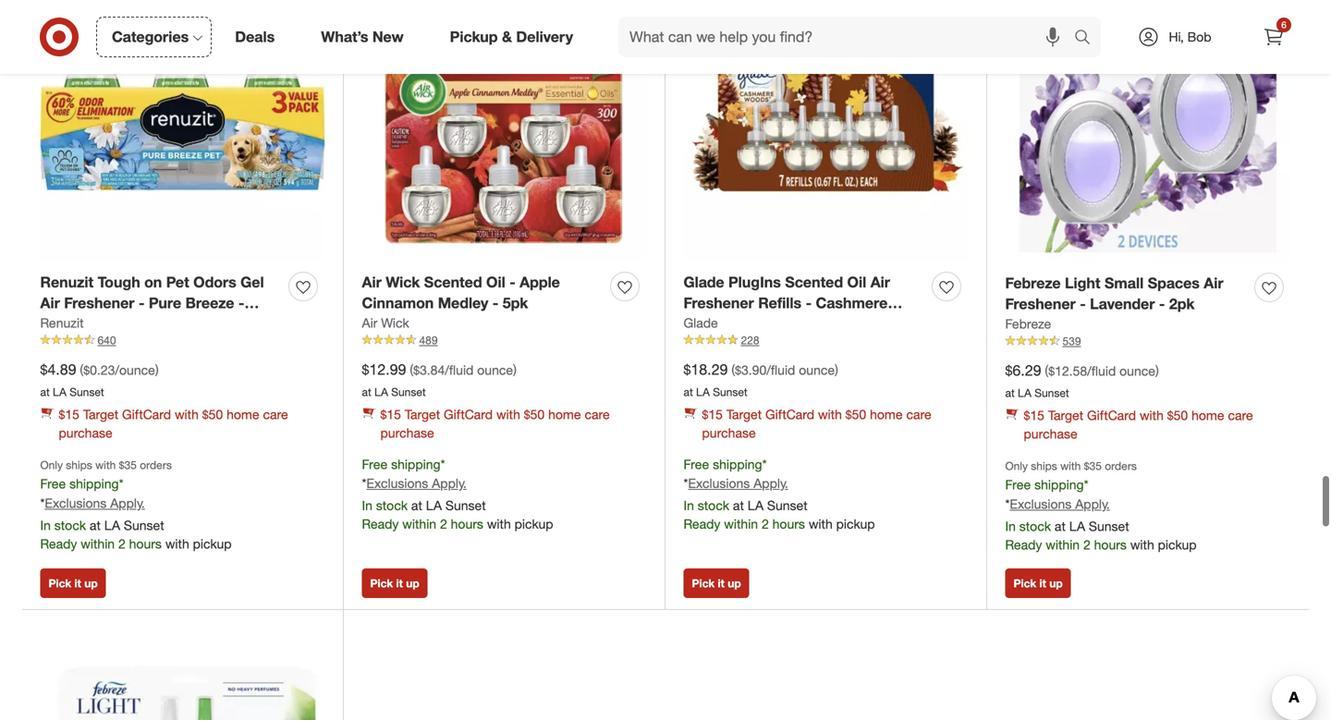 Task type: vqa. For each thing, say whether or not it's contained in the screenshot.
$12.99
yes



Task type: describe. For each thing, give the bounding box(es) containing it.
640 link
[[40, 333, 325, 349]]

pickup & delivery link
[[434, 17, 597, 57]]

what's new link
[[305, 17, 427, 57]]

$4.89 ( $0.23 /ounce ) at la sunset
[[40, 361, 159, 399]]

target for $12.99
[[405, 406, 440, 423]]

$35 for $6.29
[[1085, 459, 1102, 473]]

- down gel
[[239, 294, 245, 312]]

febreze light small spaces air freshener - lavender - 2pk
[[1006, 274, 1224, 313]]

- left 2pk
[[1160, 295, 1166, 313]]

hi,
[[1169, 29, 1185, 45]]

tough
[[98, 273, 140, 291]]

489 link
[[362, 333, 647, 349]]

$6.29 ( $12.58 /fluid ounce ) at la sunset
[[1006, 362, 1160, 400]]

4.69oz/7pk
[[746, 315, 823, 333]]

ounce for -
[[799, 362, 835, 378]]

air wick scented oil - apple cinnamon medley - 5pk
[[362, 273, 560, 312]]

glade for glade
[[684, 315, 718, 331]]

it for $18.29
[[718, 576, 725, 590]]

freshener inside the 'renuzit tough on pet odors gel air freshener - pure breeze - 7oz/3pk'
[[64, 294, 135, 312]]

539
[[1063, 334, 1082, 348]]

( for $18.29
[[732, 362, 735, 378]]

up for $18.29
[[728, 576, 741, 590]]

purchase for $18.29
[[702, 425, 756, 441]]

$15 for $18.29
[[702, 406, 723, 423]]

deals
[[235, 28, 275, 46]]

6 link
[[1254, 17, 1295, 57]]

) for $6.29
[[1156, 363, 1160, 379]]

search button
[[1066, 17, 1111, 61]]

lavender
[[1091, 295, 1156, 313]]

medley
[[438, 294, 489, 312]]

air wick scented oil - apple cinnamon medley - 5pk link
[[362, 272, 603, 314]]

glade link
[[684, 314, 718, 333]]

gel
[[241, 273, 264, 291]]

only ships with $35 orders free shipping * * exclusions apply. in stock at  la sunset ready within 2 hours with pickup for $4.89
[[40, 458, 232, 552]]

freshener for glade
[[684, 294, 754, 312]]

pick it up button for $6.29
[[1006, 569, 1072, 598]]

giftcard for $4.89
[[122, 406, 171, 423]]

&
[[502, 28, 512, 46]]

refills
[[759, 294, 802, 312]]

$12.99 ( $3.84 /fluid ounce ) at la sunset
[[362, 361, 517, 399]]

6
[[1282, 19, 1287, 31]]

la inside $6.29 ( $12.58 /fluid ounce ) at la sunset
[[1018, 386, 1032, 400]]

ships for $6.29
[[1031, 459, 1058, 473]]

( for $4.89
[[80, 362, 83, 378]]

$35 for $4.89
[[119, 458, 137, 472]]

la inside $12.99 ( $3.84 /fluid ounce ) at la sunset
[[375, 385, 388, 399]]

care for glade plugins scented oil air freshener refills - cashmere woods - 4.69oz/7pk
[[907, 406, 932, 423]]

ounce for lavender
[[1120, 363, 1156, 379]]

glade plugins scented oil air freshener refills - cashmere woods - 4.69oz/7pk link
[[684, 272, 925, 333]]

$3.90
[[735, 362, 767, 378]]

hi, bob
[[1169, 29, 1212, 45]]

air down cinnamon at the left top of page
[[362, 315, 378, 331]]

only ships with $35 orders free shipping * * exclusions apply. in stock at  la sunset ready within 2 hours with pickup for $6.29
[[1006, 459, 1197, 553]]

breeze
[[186, 294, 234, 312]]

plugins
[[729, 273, 781, 291]]

$15 for $4.89
[[59, 406, 80, 423]]

air inside febreze light small spaces air freshener - lavender - 2pk
[[1204, 274, 1224, 292]]

glade for glade plugins scented oil air freshener refills - cashmere woods - 4.69oz/7pk
[[684, 273, 725, 291]]

it for $6.29
[[1040, 576, 1047, 590]]

pick it up for $4.89
[[49, 576, 98, 590]]

renuzit link
[[40, 314, 84, 333]]

search
[[1066, 30, 1111, 48]]

) inside "$4.89 ( $0.23 /ounce ) at la sunset"
[[155, 362, 159, 378]]

- left pure
[[139, 294, 145, 312]]

$50 for renuzit tough on pet odors gel air freshener - pure breeze - 7oz/3pk
[[202, 406, 223, 423]]

renuzit tough on pet odors gel air freshener - pure breeze - 7oz/3pk link
[[40, 272, 282, 333]]

small
[[1105, 274, 1144, 292]]

giftcard for $6.29
[[1088, 407, 1137, 423]]

$18.29
[[684, 361, 728, 379]]

cashmere
[[816, 294, 888, 312]]

purchase for $6.29
[[1024, 426, 1078, 442]]

air wick link
[[362, 314, 409, 333]]

5pk
[[503, 294, 528, 312]]

$12.58
[[1049, 363, 1088, 379]]

target for $18.29
[[727, 406, 762, 423]]

$15 target giftcard with $50 home care purchase for $12.99
[[381, 406, 610, 441]]

wick for air wick
[[381, 315, 409, 331]]

) for $18.29
[[835, 362, 839, 378]]

- down light
[[1080, 295, 1086, 313]]

/fluid for $6.29
[[1088, 363, 1117, 379]]

air inside the 'renuzit tough on pet odors gel air freshener - pure breeze - 7oz/3pk'
[[40, 294, 60, 312]]

it for $4.89
[[75, 576, 81, 590]]

deals link
[[219, 17, 298, 57]]

- right refills
[[806, 294, 812, 312]]

renuzit for renuzit tough on pet odors gel air freshener - pure breeze - 7oz/3pk
[[40, 273, 94, 291]]

up for $4.89
[[84, 576, 98, 590]]

apple
[[520, 273, 560, 291]]

renuzit for renuzit
[[40, 315, 84, 331]]

febreze for febreze
[[1006, 316, 1052, 332]]

care for renuzit tough on pet odors gel air freshener - pure breeze - 7oz/3pk
[[263, 406, 288, 423]]

up for $6.29
[[1050, 576, 1063, 590]]

air wick
[[362, 315, 409, 331]]

at inside $18.29 ( $3.90 /fluid ounce ) at la sunset
[[684, 385, 693, 399]]

$18.29 ( $3.90 /fluid ounce ) at la sunset
[[684, 361, 839, 399]]

pick it up button for $12.99
[[362, 569, 428, 598]]

up for $12.99
[[406, 576, 420, 590]]

pick for $6.29
[[1014, 576, 1037, 590]]

pet
[[166, 273, 189, 291]]

pickup
[[450, 28, 498, 46]]

228 link
[[684, 333, 969, 349]]

giftcard for $12.99
[[444, 406, 493, 423]]

pickup & delivery
[[450, 28, 573, 46]]

/ounce
[[115, 362, 155, 378]]

640
[[98, 333, 116, 347]]

purchase for $4.89
[[59, 425, 113, 441]]

$4.89
[[40, 361, 76, 379]]

care for air wick scented oil - apple cinnamon medley - 5pk
[[585, 406, 610, 423]]

only for $6.29
[[1006, 459, 1028, 473]]

purchase for $12.99
[[381, 425, 434, 441]]

$3.84
[[414, 362, 445, 378]]



Task type: locate. For each thing, give the bounding box(es) containing it.
)
[[155, 362, 159, 378], [513, 362, 517, 378], [835, 362, 839, 378], [1156, 363, 1160, 379]]

freshener up febreze 'link'
[[1006, 295, 1076, 313]]

0 horizontal spatial only
[[40, 458, 63, 472]]

giftcard down $12.99 ( $3.84 /fluid ounce ) at la sunset
[[444, 406, 493, 423]]

1 glade from the top
[[684, 273, 725, 291]]

( right $4.89
[[80, 362, 83, 378]]

febreze link
[[1006, 315, 1052, 333]]

2 it from the left
[[396, 576, 403, 590]]

/fluid inside $18.29 ( $3.90 /fluid ounce ) at la sunset
[[767, 362, 796, 378]]

- up 5pk
[[510, 273, 516, 291]]

/fluid inside $6.29 ( $12.58 /fluid ounce ) at la sunset
[[1088, 363, 1117, 379]]

1 horizontal spatial only ships with $35 orders free shipping * * exclusions apply. in stock at  la sunset ready within 2 hours with pickup
[[1006, 459, 1197, 553]]

sunset inside $18.29 ( $3.90 /fluid ounce ) at la sunset
[[713, 385, 748, 399]]

freshener inside glade plugins scented oil air freshener refills - cashmere woods - 4.69oz/7pk
[[684, 294, 754, 312]]

( inside "$4.89 ( $0.23 /ounce ) at la sunset"
[[80, 362, 83, 378]]

3 pick from the left
[[692, 576, 715, 590]]

glade plugins scented oil air freshener refills - cashmere woods - 4.69oz/7pk image
[[684, 0, 969, 261], [684, 0, 969, 261]]

pick it up button for $18.29
[[684, 569, 750, 598]]

scented up refills
[[786, 273, 844, 291]]

0 vertical spatial wick
[[386, 273, 420, 291]]

purchase down $12.99 ( $3.84 /fluid ounce ) at la sunset
[[381, 425, 434, 441]]

air up cinnamon at the left top of page
[[362, 273, 382, 291]]

giftcard for $18.29
[[766, 406, 815, 423]]

$15 for $6.29
[[1024, 407, 1045, 423]]

purchase
[[59, 425, 113, 441], [381, 425, 434, 441], [702, 425, 756, 441], [1024, 426, 1078, 442]]

orders
[[140, 458, 172, 472], [1105, 459, 1137, 473]]

what's new
[[321, 28, 404, 46]]

oil inside glade plugins scented oil air freshener refills - cashmere woods - 4.69oz/7pk
[[848, 273, 867, 291]]

1 horizontal spatial ships
[[1031, 459, 1058, 473]]

$15 down $4.89
[[59, 406, 80, 423]]

renuzit
[[40, 273, 94, 291], [40, 315, 84, 331]]

shipping
[[391, 456, 441, 472], [713, 456, 763, 472], [69, 476, 119, 492], [1035, 477, 1084, 493]]

1 horizontal spatial freshener
[[684, 294, 754, 312]]

target for $6.29
[[1049, 407, 1084, 423]]

renuzit tough on pet odors gel air freshener - pure breeze - 7oz/3pk image
[[40, 0, 325, 261], [40, 0, 325, 261]]

oil inside air wick scented oil - apple cinnamon medley - 5pk
[[487, 273, 506, 291]]

1 horizontal spatial free shipping * * exclusions apply. in stock at  la sunset ready within 2 hours with pickup
[[684, 456, 875, 532]]

light
[[1065, 274, 1101, 292]]

febreze up febreze 'link'
[[1006, 274, 1061, 292]]

) down 539 link
[[1156, 363, 1160, 379]]

ounce down 539 link
[[1120, 363, 1156, 379]]

it
[[75, 576, 81, 590], [396, 576, 403, 590], [718, 576, 725, 590], [1040, 576, 1047, 590]]

febreze light small spaces air freshener - lavender - 2pk link
[[1006, 273, 1248, 315]]

$15 target giftcard with $50 home care purchase for $6.29
[[1024, 407, 1254, 442]]

wick for air wick scented oil - apple cinnamon medley - 5pk
[[386, 273, 420, 291]]

) down 640 link
[[155, 362, 159, 378]]

1 vertical spatial renuzit
[[40, 315, 84, 331]]

febreze inside febreze light small spaces air freshener - lavender - 2pk
[[1006, 274, 1061, 292]]

1 scented from the left
[[424, 273, 482, 291]]

orders for $4.89
[[140, 458, 172, 472]]

only for $4.89
[[40, 458, 63, 472]]

2 renuzit from the top
[[40, 315, 84, 331]]

0 horizontal spatial ounce
[[477, 362, 513, 378]]

4 pick it up button from the left
[[1006, 569, 1072, 598]]

ounce
[[477, 362, 513, 378], [799, 362, 835, 378], [1120, 363, 1156, 379]]

0 horizontal spatial ships
[[66, 458, 92, 472]]

ounce down 228 link
[[799, 362, 835, 378]]

with
[[175, 406, 199, 423], [497, 406, 521, 423], [818, 406, 842, 423], [1140, 407, 1164, 423], [95, 458, 116, 472], [1061, 459, 1081, 473], [487, 516, 511, 532], [809, 516, 833, 532], [165, 536, 189, 552], [1131, 537, 1155, 553]]

pick for $4.89
[[49, 576, 71, 590]]

home for febreze light small spaces air freshener - lavender - 2pk
[[1192, 407, 1225, 423]]

care
[[263, 406, 288, 423], [585, 406, 610, 423], [907, 406, 932, 423], [1229, 407, 1254, 423]]

2 free shipping * * exclusions apply. in stock at  la sunset ready within 2 hours with pickup from the left
[[684, 456, 875, 532]]

air up cashmere
[[871, 273, 891, 291]]

0 horizontal spatial freshener
[[64, 294, 135, 312]]

scented inside air wick scented oil - apple cinnamon medley - 5pk
[[424, 273, 482, 291]]

home for air wick scented oil - apple cinnamon medley - 5pk
[[549, 406, 581, 423]]

-
[[510, 273, 516, 291], [139, 294, 145, 312], [239, 294, 245, 312], [493, 294, 499, 312], [806, 294, 812, 312], [1080, 295, 1086, 313], [1160, 295, 1166, 313], [736, 315, 742, 333]]

0 horizontal spatial scented
[[424, 273, 482, 291]]

pick it up for $12.99
[[370, 576, 420, 590]]

$50 for glade plugins scented oil air freshener refills - cashmere woods - 4.69oz/7pk
[[846, 406, 867, 423]]

4 pick from the left
[[1014, 576, 1037, 590]]

2 pick it up from the left
[[370, 576, 420, 590]]

purchase down $18.29 ( $3.90 /fluid ounce ) at la sunset
[[702, 425, 756, 441]]

$15 down $12.99
[[381, 406, 401, 423]]

scented up medley
[[424, 273, 482, 291]]

(
[[80, 362, 83, 378], [410, 362, 414, 378], [732, 362, 735, 378], [1045, 363, 1049, 379]]

2 pick from the left
[[370, 576, 393, 590]]

$50 for febreze light small spaces air freshener - lavender - 2pk
[[1168, 407, 1189, 423]]

( right $18.29
[[732, 362, 735, 378]]

giftcard down $18.29 ( $3.90 /fluid ounce ) at la sunset
[[766, 406, 815, 423]]

$35 down $6.29 ( $12.58 /fluid ounce ) at la sunset
[[1085, 459, 1102, 473]]

febreze
[[1006, 274, 1061, 292], [1006, 316, 1052, 332]]

scented for -
[[786, 273, 844, 291]]

only
[[40, 458, 63, 472], [1006, 459, 1028, 473]]

1 vertical spatial glade
[[684, 315, 718, 331]]

$12.99
[[362, 361, 406, 379]]

glade up $18.29
[[684, 315, 718, 331]]

renuzit inside the 'renuzit tough on pet odors gel air freshener - pure breeze - 7oz/3pk'
[[40, 273, 94, 291]]

1 it from the left
[[75, 576, 81, 590]]

delivery
[[516, 28, 573, 46]]

- left 5pk
[[493, 294, 499, 312]]

what's
[[321, 28, 368, 46]]

wick up cinnamon at the left top of page
[[386, 273, 420, 291]]

/fluid down 539 link
[[1088, 363, 1117, 379]]

oil for air
[[848, 273, 867, 291]]

1 vertical spatial febreze
[[1006, 316, 1052, 332]]

2 horizontal spatial freshener
[[1006, 295, 1076, 313]]

febreze for febreze light small spaces air freshener - lavender - 2pk
[[1006, 274, 1061, 292]]

$50 down 228 link
[[846, 406, 867, 423]]

febreze up $6.29
[[1006, 316, 1052, 332]]

( inside $6.29 ( $12.58 /fluid ounce ) at la sunset
[[1045, 363, 1049, 379]]

freshener for febreze
[[1006, 295, 1076, 313]]

$15
[[59, 406, 80, 423], [381, 406, 401, 423], [702, 406, 723, 423], [1024, 407, 1045, 423]]

free shipping * * exclusions apply. in stock at  la sunset ready within 2 hours with pickup for $12.99
[[362, 456, 554, 532]]

on
[[144, 273, 162, 291]]

2 horizontal spatial /fluid
[[1088, 363, 1117, 379]]

228
[[741, 333, 760, 347]]

wick down cinnamon at the left top of page
[[381, 315, 409, 331]]

free
[[362, 456, 388, 472], [684, 456, 710, 472], [40, 476, 66, 492], [1006, 477, 1031, 493]]

free shipping * * exclusions apply. in stock at  la sunset ready within 2 hours with pickup for $18.29
[[684, 456, 875, 532]]

$50 down 539 link
[[1168, 407, 1189, 423]]

2
[[440, 516, 447, 532], [762, 516, 769, 532], [118, 536, 126, 552], [1084, 537, 1091, 553]]

1 horizontal spatial $35
[[1085, 459, 1102, 473]]

target down $18.29 ( $3.90 /fluid ounce ) at la sunset
[[727, 406, 762, 423]]

) inside $18.29 ( $3.90 /fluid ounce ) at la sunset
[[835, 362, 839, 378]]

/fluid down 4.69oz/7pk
[[767, 362, 796, 378]]

renuzit up $4.89
[[40, 315, 84, 331]]

$15 target giftcard with $50 home care purchase down /ounce
[[59, 406, 288, 441]]

wick inside air wick scented oil - apple cinnamon medley - 5pk
[[386, 273, 420, 291]]

( right $12.99
[[410, 362, 414, 378]]

at
[[40, 385, 50, 399], [362, 385, 372, 399], [684, 385, 693, 399], [1006, 386, 1015, 400], [412, 498, 423, 514], [733, 498, 744, 514], [90, 517, 101, 534], [1055, 518, 1066, 534]]

2 scented from the left
[[786, 273, 844, 291]]

4 it from the left
[[1040, 576, 1047, 590]]

freshener
[[64, 294, 135, 312], [684, 294, 754, 312], [1006, 295, 1076, 313]]

pick it up button for $4.89
[[40, 569, 106, 598]]

0 horizontal spatial only ships with $35 orders free shipping * * exclusions apply. in stock at  la sunset ready within 2 hours with pickup
[[40, 458, 232, 552]]

glade up glade link
[[684, 273, 725, 291]]

1 horizontal spatial orders
[[1105, 459, 1137, 473]]

3 pick it up button from the left
[[684, 569, 750, 598]]

0 horizontal spatial $35
[[119, 458, 137, 472]]

4 pick it up from the left
[[1014, 576, 1063, 590]]

apply.
[[432, 476, 467, 492], [754, 476, 789, 492], [110, 495, 145, 511], [1076, 496, 1111, 512]]

target for $4.89
[[83, 406, 119, 423]]

2 pick it up button from the left
[[362, 569, 428, 598]]

$0.23
[[83, 362, 115, 378]]

exclusions
[[367, 476, 429, 492], [688, 476, 750, 492], [45, 495, 107, 511], [1010, 496, 1072, 512]]

air inside air wick scented oil - apple cinnamon medley - 5pk
[[362, 273, 382, 291]]

pick it up
[[49, 576, 98, 590], [370, 576, 420, 590], [692, 576, 741, 590], [1014, 576, 1063, 590]]

pick it up button
[[40, 569, 106, 598], [362, 569, 428, 598], [684, 569, 750, 598], [1006, 569, 1072, 598]]

air wick scented oil - apple cinnamon medley - 5pk image
[[362, 0, 647, 261], [362, 0, 647, 261]]

$15 down $18.29
[[702, 406, 723, 423]]

target down "$4.89 ( $0.23 /ounce ) at la sunset"
[[83, 406, 119, 423]]

ounce inside $6.29 ( $12.58 /fluid ounce ) at la sunset
[[1120, 363, 1156, 379]]

4 up from the left
[[1050, 576, 1063, 590]]

freshener up "woods"
[[684, 294, 754, 312]]

$50
[[202, 406, 223, 423], [524, 406, 545, 423], [846, 406, 867, 423], [1168, 407, 1189, 423]]

1 horizontal spatial /fluid
[[767, 362, 796, 378]]

3 pick it up from the left
[[692, 576, 741, 590]]

1 up from the left
[[84, 576, 98, 590]]

home for renuzit tough on pet odors gel air freshener - pure breeze - 7oz/3pk
[[227, 406, 259, 423]]

scented for medley
[[424, 273, 482, 291]]

3 it from the left
[[718, 576, 725, 590]]

up
[[84, 576, 98, 590], [406, 576, 420, 590], [728, 576, 741, 590], [1050, 576, 1063, 590]]

oil up 5pk
[[487, 273, 506, 291]]

0 horizontal spatial free shipping * * exclusions apply. in stock at  la sunset ready within 2 hours with pickup
[[362, 456, 554, 532]]

$50 for air wick scented oil - apple cinnamon medley - 5pk
[[524, 406, 545, 423]]

$15 target giftcard with $50 home care purchase down $12.99 ( $3.84 /fluid ounce ) at la sunset
[[381, 406, 610, 441]]

0 horizontal spatial orders
[[140, 458, 172, 472]]

1 free shipping * * exclusions apply. in stock at  la sunset ready within 2 hours with pickup from the left
[[362, 456, 554, 532]]

freshener down tough
[[64, 294, 135, 312]]

3 up from the left
[[728, 576, 741, 590]]

$15 down $6.29
[[1024, 407, 1045, 423]]

categories link
[[96, 17, 212, 57]]

categories
[[112, 28, 189, 46]]

( inside $12.99 ( $3.84 /fluid ounce ) at la sunset
[[410, 362, 414, 378]]

pickup
[[515, 516, 554, 532], [837, 516, 875, 532], [193, 536, 232, 552], [1159, 537, 1197, 553]]

0 vertical spatial renuzit
[[40, 273, 94, 291]]

0 vertical spatial febreze
[[1006, 274, 1061, 292]]

1 horizontal spatial only
[[1006, 459, 1028, 473]]

1 febreze from the top
[[1006, 274, 1061, 292]]

$15 for $12.99
[[381, 406, 401, 423]]

1 oil from the left
[[487, 273, 506, 291]]

pick it up for $18.29
[[692, 576, 741, 590]]

0 horizontal spatial oil
[[487, 273, 506, 291]]

2 up from the left
[[406, 576, 420, 590]]

pick for $18.29
[[692, 576, 715, 590]]

target down $6.29 ( $12.58 /fluid ounce ) at la sunset
[[1049, 407, 1084, 423]]

bob
[[1188, 29, 1212, 45]]

glade plugins scented oil air freshener refills - cashmere woods - 4.69oz/7pk
[[684, 273, 891, 333]]

sunset
[[70, 385, 104, 399], [391, 385, 426, 399], [713, 385, 748, 399], [1035, 386, 1070, 400], [446, 498, 486, 514], [768, 498, 808, 514], [124, 517, 164, 534], [1089, 518, 1130, 534]]

1 horizontal spatial ounce
[[799, 362, 835, 378]]

oil up cashmere
[[848, 273, 867, 291]]

glade inside glade plugins scented oil air freshener refills - cashmere woods - 4.69oz/7pk
[[684, 273, 725, 291]]

cinnamon
[[362, 294, 434, 312]]

489
[[419, 333, 438, 347]]

0 horizontal spatial /fluid
[[445, 362, 474, 378]]

febreze light small spaces air freshener - lavender - 2pk image
[[1006, 0, 1292, 262], [1006, 0, 1292, 262]]

in
[[362, 498, 373, 514], [684, 498, 694, 514], [40, 517, 51, 534], [1006, 518, 1016, 534]]

air right spaces
[[1204, 274, 1224, 292]]

home for glade plugins scented oil air freshener refills - cashmere woods - 4.69oz/7pk
[[870, 406, 903, 423]]

1 vertical spatial wick
[[381, 315, 409, 331]]

purchase down $6.29 ( $12.58 /fluid ounce ) at la sunset
[[1024, 426, 1078, 442]]

pure
[[149, 294, 181, 312]]

( for $6.29
[[1045, 363, 1049, 379]]

care for febreze light small spaces air freshener - lavender - 2pk
[[1229, 407, 1254, 423]]

1 horizontal spatial scented
[[786, 273, 844, 291]]

air inside glade plugins scented oil air freshener refills - cashmere woods - 4.69oz/7pk
[[871, 273, 891, 291]]

1 pick it up from the left
[[49, 576, 98, 590]]

exclusions apply. button
[[367, 475, 467, 493], [688, 475, 789, 493], [45, 494, 145, 513], [1010, 495, 1111, 514]]

woods
[[684, 315, 732, 333]]

$50 down 489 link
[[524, 406, 545, 423]]

) for $12.99
[[513, 362, 517, 378]]

scented inside glade plugins scented oil air freshener refills - cashmere woods - 4.69oz/7pk
[[786, 273, 844, 291]]

stock
[[376, 498, 408, 514], [698, 498, 730, 514], [54, 517, 86, 534], [1020, 518, 1052, 534]]

1 horizontal spatial oil
[[848, 273, 867, 291]]

pick it up for $6.29
[[1014, 576, 1063, 590]]

ounce inside $12.99 ( $3.84 /fluid ounce ) at la sunset
[[477, 362, 513, 378]]

purchase down "$4.89 ( $0.23 /ounce ) at la sunset"
[[59, 425, 113, 441]]

1 pick from the left
[[49, 576, 71, 590]]

air
[[362, 273, 382, 291], [871, 273, 891, 291], [1204, 274, 1224, 292], [40, 294, 60, 312], [362, 315, 378, 331]]

( right $6.29
[[1045, 363, 1049, 379]]

$15 target giftcard with $50 home care purchase for $18.29
[[702, 406, 932, 441]]

febreze light fade defy plug air freshener - bamboo - 0.87 fl oz image
[[40, 628, 325, 720], [40, 628, 325, 720]]

/fluid for $18.29
[[767, 362, 796, 378]]

2 febreze from the top
[[1006, 316, 1052, 332]]

$50 down 640 link
[[202, 406, 223, 423]]

it for $12.99
[[396, 576, 403, 590]]

/fluid for $12.99
[[445, 362, 474, 378]]

renuzit tough on pet odors gel air freshener - pure breeze - 7oz/3pk
[[40, 273, 264, 333]]

( for $12.99
[[410, 362, 414, 378]]

7oz/3pk
[[40, 315, 96, 333]]

/fluid
[[445, 362, 474, 378], [767, 362, 796, 378], [1088, 363, 1117, 379]]

freshener inside febreze light small spaces air freshener - lavender - 2pk
[[1006, 295, 1076, 313]]

within
[[403, 516, 437, 532], [724, 516, 758, 532], [81, 536, 115, 552], [1046, 537, 1080, 553]]

giftcard
[[122, 406, 171, 423], [444, 406, 493, 423], [766, 406, 815, 423], [1088, 407, 1137, 423]]

target down $12.99 ( $3.84 /fluid ounce ) at la sunset
[[405, 406, 440, 423]]

2 glade from the top
[[684, 315, 718, 331]]

at inside $6.29 ( $12.58 /fluid ounce ) at la sunset
[[1006, 386, 1015, 400]]

giftcard down $6.29 ( $12.58 /fluid ounce ) at la sunset
[[1088, 407, 1137, 423]]

2 horizontal spatial ounce
[[1120, 363, 1156, 379]]

539 link
[[1006, 333, 1292, 350]]

ships
[[66, 458, 92, 472], [1031, 459, 1058, 473]]

ounce for medley
[[477, 362, 513, 378]]

oil
[[487, 273, 506, 291], [848, 273, 867, 291]]

spaces
[[1148, 274, 1200, 292]]

renuzit up "renuzit" link
[[40, 273, 94, 291]]

0 vertical spatial glade
[[684, 273, 725, 291]]

( inside $18.29 ( $3.90 /fluid ounce ) at la sunset
[[732, 362, 735, 378]]

) inside $12.99 ( $3.84 /fluid ounce ) at la sunset
[[513, 362, 517, 378]]

$35 down "$4.89 ( $0.23 /ounce ) at la sunset"
[[119, 458, 137, 472]]

1 pick it up button from the left
[[40, 569, 106, 598]]

sunset inside $12.99 ( $3.84 /fluid ounce ) at la sunset
[[391, 385, 426, 399]]

wick
[[386, 273, 420, 291], [381, 315, 409, 331]]

) down 228 link
[[835, 362, 839, 378]]

ships for $4.89
[[66, 458, 92, 472]]

2pk
[[1170, 295, 1195, 313]]

1 renuzit from the top
[[40, 273, 94, 291]]

What can we help you find? suggestions appear below search field
[[619, 17, 1079, 57]]

orders for $6.29
[[1105, 459, 1137, 473]]

la
[[53, 385, 66, 399], [375, 385, 388, 399], [696, 385, 710, 399], [1018, 386, 1032, 400], [426, 498, 442, 514], [748, 498, 764, 514], [104, 517, 120, 534], [1070, 518, 1086, 534]]

/fluid down 489 link
[[445, 362, 474, 378]]

la inside $18.29 ( $3.90 /fluid ounce ) at la sunset
[[696, 385, 710, 399]]

oil for -
[[487, 273, 506, 291]]

scented
[[424, 273, 482, 291], [786, 273, 844, 291]]

pick for $12.99
[[370, 576, 393, 590]]

) down 489 link
[[513, 362, 517, 378]]

giftcard down /ounce
[[122, 406, 171, 423]]

sunset inside "$4.89 ( $0.23 /ounce ) at la sunset"
[[70, 385, 104, 399]]

/fluid inside $12.99 ( $3.84 /fluid ounce ) at la sunset
[[445, 362, 474, 378]]

free shipping * * exclusions apply. in stock at  la sunset ready within 2 hours with pickup
[[362, 456, 554, 532], [684, 456, 875, 532]]

ounce inside $18.29 ( $3.90 /fluid ounce ) at la sunset
[[799, 362, 835, 378]]

air up "renuzit" link
[[40, 294, 60, 312]]

at inside $12.99 ( $3.84 /fluid ounce ) at la sunset
[[362, 385, 372, 399]]

2 oil from the left
[[848, 273, 867, 291]]

glade
[[684, 273, 725, 291], [684, 315, 718, 331]]

new
[[373, 28, 404, 46]]

ounce down 489 link
[[477, 362, 513, 378]]

ready
[[362, 516, 399, 532], [684, 516, 721, 532], [40, 536, 77, 552], [1006, 537, 1043, 553]]

$6.29
[[1006, 362, 1042, 380]]

$15 target giftcard with $50 home care purchase down $6.29 ( $12.58 /fluid ounce ) at la sunset
[[1024, 407, 1254, 442]]

at inside "$4.89 ( $0.23 /ounce ) at la sunset"
[[40, 385, 50, 399]]

- right "woods"
[[736, 315, 742, 333]]

odors
[[193, 273, 236, 291]]

$15 target giftcard with $50 home care purchase down $18.29 ( $3.90 /fluid ounce ) at la sunset
[[702, 406, 932, 441]]

) inside $6.29 ( $12.58 /fluid ounce ) at la sunset
[[1156, 363, 1160, 379]]

$15 target giftcard with $50 home care purchase for $4.89
[[59, 406, 288, 441]]

sunset inside $6.29 ( $12.58 /fluid ounce ) at la sunset
[[1035, 386, 1070, 400]]

la inside "$4.89 ( $0.23 /ounce ) at la sunset"
[[53, 385, 66, 399]]



